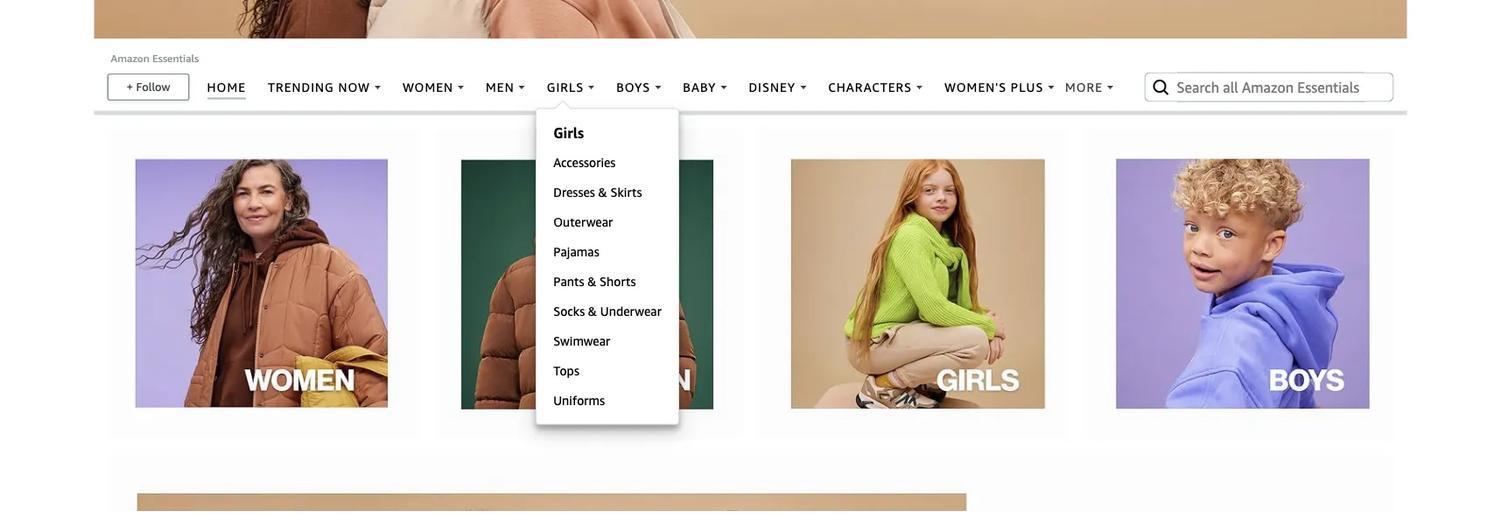 Task type: describe. For each thing, give the bounding box(es) containing it.
amazon essentials link
[[111, 52, 199, 64]]

+ follow
[[126, 80, 170, 94]]

+
[[126, 80, 133, 94]]

follow
[[136, 80, 170, 94]]

amazon
[[111, 52, 150, 64]]



Task type: vqa. For each thing, say whether or not it's contained in the screenshot.
21%
no



Task type: locate. For each thing, give the bounding box(es) containing it.
essentials
[[152, 52, 199, 64]]

search image
[[1151, 77, 1172, 98]]

+ follow button
[[109, 75, 188, 99]]

Search all Amazon Essentials search field
[[1177, 72, 1365, 102]]

amazon essentials
[[111, 52, 199, 64]]



